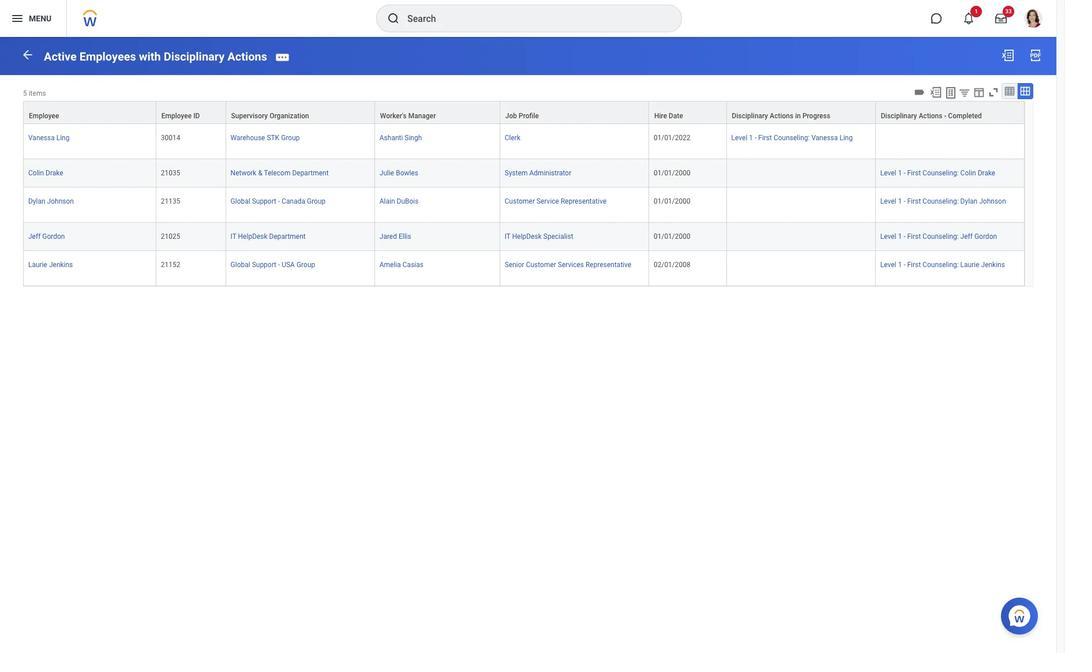 Task type: locate. For each thing, give the bounding box(es) containing it.
1 jenkins from the left
[[49, 261, 73, 269]]

first up level 1 - first counseling: laurie jenkins link
[[907, 233, 921, 241]]

1 up level 1 - first counseling: dylan johnson link
[[898, 169, 902, 177]]

0 horizontal spatial jeff
[[28, 233, 41, 241]]

table image
[[1004, 85, 1015, 97]]

1 inside button
[[975, 8, 978, 14]]

- down the level 1 - first counseling: jeff gordon
[[904, 261, 906, 269]]

telecom
[[264, 169, 290, 177]]

group for usa
[[297, 261, 315, 269]]

level for level 1 - first counseling: dylan johnson
[[880, 197, 896, 205]]

system administrator
[[505, 169, 571, 177]]

0 horizontal spatial helpdesk
[[238, 233, 267, 241]]

senior customer services representative
[[505, 261, 631, 269]]

dylan johnson
[[28, 197, 74, 205]]

drake
[[46, 169, 63, 177], [978, 169, 995, 177]]

hire
[[654, 112, 667, 120]]

cell for level 1 - first counseling: dylan johnson
[[727, 188, 876, 223]]

1 dylan from the left
[[28, 197, 45, 205]]

0 horizontal spatial colin
[[28, 169, 44, 177]]

1 horizontal spatial disciplinary
[[732, 112, 768, 120]]

first for level 1 - first counseling: laurie jenkins
[[907, 261, 921, 269]]

first inside "link"
[[907, 169, 921, 177]]

0 horizontal spatial employee
[[29, 112, 59, 120]]

0 vertical spatial group
[[281, 134, 300, 142]]

ling down employee popup button
[[56, 134, 70, 142]]

bowles
[[396, 169, 418, 177]]

cell for level 1 - first counseling: colin drake
[[727, 159, 876, 188]]

counseling: down the level 1 - first counseling: jeff gordon
[[923, 261, 959, 269]]

4 row from the top
[[23, 188, 1025, 223]]

supervisory
[[231, 112, 268, 120]]

representative
[[561, 197, 607, 205], [586, 261, 631, 269]]

jeff up level 1 - first counseling: laurie jenkins link
[[960, 233, 973, 241]]

1 global from the top
[[231, 197, 250, 205]]

1 jeff from the left
[[28, 233, 41, 241]]

menu button
[[0, 0, 66, 37]]

1 down disciplinary actions in progress
[[749, 134, 753, 142]]

search image
[[387, 12, 400, 25]]

0 horizontal spatial laurie
[[28, 261, 47, 269]]

01/01/2000
[[654, 169, 690, 177], [654, 197, 690, 205], [654, 233, 690, 241]]

colin
[[28, 169, 44, 177], [960, 169, 976, 177]]

1 vertical spatial 01/01/2000
[[654, 197, 690, 205]]

5 row from the top
[[23, 223, 1025, 251]]

laurie down the level 1 - first counseling: jeff gordon
[[960, 261, 979, 269]]

vanessa down progress
[[811, 134, 838, 142]]

1 horizontal spatial dylan
[[960, 197, 978, 205]]

colin up level 1 - first counseling: dylan johnson link
[[960, 169, 976, 177]]

support down &
[[252, 197, 276, 205]]

- left completed
[[944, 112, 946, 120]]

2 vertical spatial 01/01/2000
[[654, 233, 690, 241]]

employee for employee
[[29, 112, 59, 120]]

amelia casias link
[[380, 259, 423, 269]]

1 horizontal spatial ling
[[840, 134, 853, 142]]

level 1 - first counseling: dylan johnson link
[[880, 195, 1006, 205]]

laurie inside level 1 - first counseling: laurie jenkins link
[[960, 261, 979, 269]]

gordon up level 1 - first counseling: laurie jenkins link
[[974, 233, 997, 241]]

group inside the warehouse stk group link
[[281, 134, 300, 142]]

2 drake from the left
[[978, 169, 995, 177]]

2 global from the top
[[231, 261, 250, 269]]

in
[[795, 112, 801, 120]]

- down the 'level 1 - first counseling: colin drake' at the right top
[[904, 197, 906, 205]]

with
[[139, 49, 161, 63]]

network
[[231, 169, 256, 177]]

it inside it helpdesk specialist link
[[505, 233, 511, 241]]

3 row from the top
[[23, 159, 1025, 188]]

level
[[731, 134, 747, 142], [880, 169, 896, 177], [880, 197, 896, 205], [880, 233, 896, 241], [880, 261, 896, 269]]

services
[[558, 261, 584, 269]]

level inside level 1 - first counseling: colin drake "link"
[[880, 169, 896, 177]]

1 row from the top
[[23, 101, 1025, 124]]

jared ellis
[[380, 233, 411, 241]]

helpdesk up global support - usa group link
[[238, 233, 267, 241]]

33 button
[[988, 6, 1014, 31]]

customer left service
[[505, 197, 535, 205]]

2 jenkins from the left
[[981, 261, 1005, 269]]

actions inside popup button
[[919, 112, 942, 120]]

disciplinary inside popup button
[[732, 112, 768, 120]]

row
[[23, 101, 1025, 124], [23, 124, 1025, 159], [23, 159, 1025, 188], [23, 188, 1025, 223], [23, 223, 1025, 251], [23, 251, 1025, 286]]

disciplinary actions in progress
[[732, 112, 830, 120]]

level 1 - first counseling: jeff gordon link
[[880, 230, 997, 241]]

21152
[[161, 261, 180, 269]]

customer service representative
[[505, 197, 607, 205]]

2 helpdesk from the left
[[512, 233, 542, 241]]

1 support from the top
[[252, 197, 276, 205]]

1 vertical spatial global
[[231, 261, 250, 269]]

02/01/2008
[[654, 261, 690, 269]]

disciplinary for disciplinary actions - completed
[[881, 112, 917, 120]]

0 horizontal spatial disciplinary
[[164, 49, 225, 63]]

it up senior
[[505, 233, 511, 241]]

- inside "link"
[[904, 169, 906, 177]]

2 01/01/2000 from the top
[[654, 197, 690, 205]]

global down it helpdesk department
[[231, 261, 250, 269]]

0 horizontal spatial vanessa
[[28, 134, 55, 142]]

- inside popup button
[[944, 112, 946, 120]]

0 vertical spatial support
[[252, 197, 276, 205]]

- for level 1 - first counseling: laurie jenkins
[[904, 261, 906, 269]]

2 row from the top
[[23, 124, 1025, 159]]

1 colin from the left
[[28, 169, 44, 177]]

it
[[231, 233, 236, 241], [505, 233, 511, 241]]

jeff gordon link
[[28, 230, 65, 241]]

level 1 - first counseling: colin drake link
[[880, 167, 995, 177]]

1 vertical spatial customer
[[526, 261, 556, 269]]

1 horizontal spatial colin
[[960, 169, 976, 177]]

dylan down the colin drake
[[28, 197, 45, 205]]

first down the level 1 - first counseling: jeff gordon
[[907, 261, 921, 269]]

1 down the 'level 1 - first counseling: colin drake' at the right top
[[898, 197, 902, 205]]

row containing employee
[[23, 101, 1025, 124]]

- up level 1 - first counseling: laurie jenkins link
[[904, 233, 906, 241]]

level inside "level 1 - first counseling: vanessa ling" link
[[731, 134, 747, 142]]

support
[[252, 197, 276, 205], [252, 261, 276, 269]]

counseling: inside "link"
[[923, 169, 959, 177]]

actions for disciplinary actions - completed
[[919, 112, 942, 120]]

network & telecom department
[[231, 169, 329, 177]]

group
[[281, 134, 300, 142], [307, 197, 326, 205], [297, 261, 315, 269]]

stk
[[267, 134, 279, 142]]

0 horizontal spatial drake
[[46, 169, 63, 177]]

disciplinary right with
[[164, 49, 225, 63]]

previous page image
[[21, 48, 35, 62]]

progress
[[803, 112, 830, 120]]

01/01/2000 for representative
[[654, 197, 690, 205]]

level 1 - first counseling: laurie jenkins link
[[880, 259, 1005, 269]]

representative right services
[[586, 261, 631, 269]]

- left canada
[[278, 197, 280, 205]]

01/01/2000 for specialist
[[654, 233, 690, 241]]

disciplinary inside popup button
[[881, 112, 917, 120]]

1 for level 1 - first counseling: dylan johnson
[[898, 197, 902, 205]]

1 laurie from the left
[[28, 261, 47, 269]]

1 for level 1 - first counseling: jeff gordon
[[898, 233, 902, 241]]

employee for employee id
[[161, 112, 192, 120]]

first for level 1 - first counseling: dylan johnson
[[907, 197, 921, 205]]

select to filter grid data image
[[958, 86, 971, 99]]

1 employee from the left
[[29, 112, 59, 120]]

department up canada
[[292, 169, 329, 177]]

counseling: for vanessa
[[774, 134, 810, 142]]

laurie inside 'laurie jenkins' link
[[28, 261, 47, 269]]

first for level 1 - first counseling: colin drake
[[907, 169, 921, 177]]

export to excel image
[[1001, 48, 1015, 62]]

1 it from the left
[[231, 233, 236, 241]]

completed
[[948, 112, 982, 120]]

first up level 1 - first counseling: dylan johnson link
[[907, 169, 921, 177]]

0 horizontal spatial johnson
[[47, 197, 74, 205]]

- down disciplinary actions in progress
[[755, 134, 757, 142]]

1 vertical spatial group
[[307, 197, 326, 205]]

helpdesk up senior
[[512, 233, 542, 241]]

vanessa
[[28, 134, 55, 142], [811, 134, 838, 142]]

customer right senior
[[526, 261, 556, 269]]

group right usa
[[297, 261, 315, 269]]

2 it from the left
[[505, 233, 511, 241]]

counseling: up level 1 - first counseling: laurie jenkins link
[[923, 233, 959, 241]]

1 up level 1 - first counseling: laurie jenkins link
[[898, 233, 902, 241]]

dylan down the 'level 1 - first counseling: colin drake' at the right top
[[960, 197, 978, 205]]

0 horizontal spatial ling
[[56, 134, 70, 142]]

1 horizontal spatial vanessa
[[811, 134, 838, 142]]

johnson
[[47, 197, 74, 205], [979, 197, 1006, 205]]

counseling: down the in
[[774, 134, 810, 142]]

1 for level 1 - first counseling: colin drake
[[898, 169, 902, 177]]

level inside level 1 - first counseling: jeff gordon link
[[880, 233, 896, 241]]

disciplinary down the tag image
[[881, 112, 917, 120]]

1 vertical spatial support
[[252, 261, 276, 269]]

employee
[[29, 112, 59, 120], [161, 112, 192, 120]]

active employees with disciplinary actions link
[[44, 49, 267, 63]]

1 horizontal spatial gordon
[[974, 233, 997, 241]]

1 horizontal spatial jeff
[[960, 233, 973, 241]]

disciplinary for disciplinary actions in progress
[[732, 112, 768, 120]]

group inside global support - canada group link
[[307, 197, 326, 205]]

cell for level 1 - first counseling: jeff gordon
[[727, 223, 876, 251]]

level for level 1 - first counseling: jeff gordon
[[880, 233, 896, 241]]

employee id
[[161, 112, 200, 120]]

customer
[[505, 197, 535, 205], [526, 261, 556, 269]]

counseling: down the 'level 1 - first counseling: colin drake' at the right top
[[923, 197, 959, 205]]

1 ling from the left
[[56, 134, 70, 142]]

level inside level 1 - first counseling: dylan johnson link
[[880, 197, 896, 205]]

1 button
[[956, 6, 982, 31]]

representative right service
[[561, 197, 607, 205]]

toolbar
[[912, 83, 1033, 101]]

toolbar inside active employees with disciplinary actions main content
[[912, 83, 1033, 101]]

actions inside popup button
[[770, 112, 793, 120]]

0 horizontal spatial jenkins
[[49, 261, 73, 269]]

gordon up 'laurie jenkins' link
[[42, 233, 65, 241]]

2 employee from the left
[[161, 112, 192, 120]]

2 horizontal spatial actions
[[919, 112, 942, 120]]

level 1 - first counseling: jeff gordon
[[880, 233, 997, 241]]

counseling: up level 1 - first counseling: dylan johnson link
[[923, 169, 959, 177]]

employee up vanessa ling link
[[29, 112, 59, 120]]

senior
[[505, 261, 524, 269]]

counseling:
[[774, 134, 810, 142], [923, 169, 959, 177], [923, 197, 959, 205], [923, 233, 959, 241], [923, 261, 959, 269]]

1 vertical spatial representative
[[586, 261, 631, 269]]

1 inside "link"
[[898, 169, 902, 177]]

row containing laurie jenkins
[[23, 251, 1025, 286]]

1 horizontal spatial jenkins
[[981, 261, 1005, 269]]

- up level 1 - first counseling: dylan johnson link
[[904, 169, 906, 177]]

global for global support - canada group
[[231, 197, 250, 205]]

- for level 1 - first counseling: colin drake
[[904, 169, 906, 177]]

6 row from the top
[[23, 251, 1025, 286]]

group right stk
[[281, 134, 300, 142]]

group inside global support - usa group link
[[297, 261, 315, 269]]

group right canada
[[307, 197, 326, 205]]

2 jeff from the left
[[960, 233, 973, 241]]

0 horizontal spatial it
[[231, 233, 236, 241]]

actions
[[228, 49, 267, 63], [770, 112, 793, 120], [919, 112, 942, 120]]

01/01/2022
[[654, 134, 690, 142]]

laurie down the jeff gordon
[[28, 261, 47, 269]]

0 vertical spatial global
[[231, 197, 250, 205]]

1 horizontal spatial actions
[[770, 112, 793, 120]]

disciplinary up "level 1 - first counseling: vanessa ling" link
[[732, 112, 768, 120]]

colin drake
[[28, 169, 63, 177]]

- for global support - canada group
[[278, 197, 280, 205]]

drake up level 1 - first counseling: dylan johnson link
[[978, 169, 995, 177]]

30014
[[161, 134, 180, 142]]

network & telecom department link
[[231, 167, 329, 177]]

- left usa
[[278, 261, 280, 269]]

workday assistant region
[[1001, 593, 1043, 635]]

vanessa up colin drake link in the left of the page
[[28, 134, 55, 142]]

it inside it helpdesk department link
[[231, 233, 236, 241]]

1 horizontal spatial laurie
[[960, 261, 979, 269]]

1 horizontal spatial johnson
[[979, 197, 1006, 205]]

0 horizontal spatial actions
[[228, 49, 267, 63]]

support for canada
[[252, 197, 276, 205]]

1 horizontal spatial it
[[505, 233, 511, 241]]

ling down "disciplinary actions in progress" popup button
[[840, 134, 853, 142]]

cell
[[876, 124, 1025, 159], [727, 159, 876, 188], [727, 188, 876, 223], [727, 223, 876, 251], [727, 251, 876, 286]]

helpdesk for specialist
[[512, 233, 542, 241]]

1 horizontal spatial employee
[[161, 112, 192, 120]]

global down network
[[231, 197, 250, 205]]

0 horizontal spatial gordon
[[42, 233, 65, 241]]

laurie jenkins
[[28, 261, 73, 269]]

casias
[[403, 261, 423, 269]]

department up usa
[[269, 233, 306, 241]]

1 vanessa from the left
[[28, 134, 55, 142]]

actions for disciplinary actions in progress
[[770, 112, 793, 120]]

21035
[[161, 169, 180, 177]]

0 vertical spatial representative
[[561, 197, 607, 205]]

support left usa
[[252, 261, 276, 269]]

employee id button
[[156, 101, 225, 123]]

2 vertical spatial group
[[297, 261, 315, 269]]

2 laurie from the left
[[960, 261, 979, 269]]

counseling: for jeff
[[923, 233, 959, 241]]

1 horizontal spatial drake
[[978, 169, 995, 177]]

jeff up 'laurie jenkins' link
[[28, 233, 41, 241]]

system administrator link
[[505, 167, 571, 177]]

0 horizontal spatial dylan
[[28, 197, 45, 205]]

1 01/01/2000 from the top
[[654, 169, 690, 177]]

employee left id
[[161, 112, 192, 120]]

drake up dylan johnson link
[[46, 169, 63, 177]]

colin up dylan johnson link
[[28, 169, 44, 177]]

notifications large image
[[963, 13, 975, 24]]

first down disciplinary actions in progress
[[758, 134, 772, 142]]

2 horizontal spatial disciplinary
[[881, 112, 917, 120]]

2 colin from the left
[[960, 169, 976, 177]]

jeff
[[28, 233, 41, 241], [960, 233, 973, 241]]

2 support from the top
[[252, 261, 276, 269]]

level inside level 1 - first counseling: laurie jenkins link
[[880, 261, 896, 269]]

vanessa ling link
[[28, 131, 70, 142]]

level 1 - first counseling: vanessa ling link
[[731, 131, 853, 142]]

administrator
[[529, 169, 571, 177]]

jeff inside level 1 - first counseling: jeff gordon link
[[960, 233, 973, 241]]

1 right notifications large icon
[[975, 8, 978, 14]]

-
[[944, 112, 946, 120], [755, 134, 757, 142], [904, 169, 906, 177], [278, 197, 280, 205], [904, 197, 906, 205], [904, 233, 906, 241], [278, 261, 280, 269], [904, 261, 906, 269]]

3 01/01/2000 from the top
[[654, 233, 690, 241]]

1 down the level 1 - first counseling: jeff gordon
[[898, 261, 902, 269]]

1 horizontal spatial helpdesk
[[512, 233, 542, 241]]

laurie
[[28, 261, 47, 269], [960, 261, 979, 269]]

2 gordon from the left
[[974, 233, 997, 241]]

first down the 'level 1 - first counseling: colin drake' at the right top
[[907, 197, 921, 205]]

0 vertical spatial 01/01/2000
[[654, 169, 690, 177]]

1 helpdesk from the left
[[238, 233, 267, 241]]

it up global support - usa group link
[[231, 233, 236, 241]]

helpdesk for department
[[238, 233, 267, 241]]

active employees with disciplinary actions
[[44, 49, 267, 63]]

drake inside "link"
[[978, 169, 995, 177]]

ashanti
[[380, 134, 403, 142]]

it for it helpdesk department
[[231, 233, 236, 241]]

singh
[[405, 134, 422, 142]]

jenkins
[[49, 261, 73, 269], [981, 261, 1005, 269]]

disciplinary
[[164, 49, 225, 63], [732, 112, 768, 120], [881, 112, 917, 120]]



Task type: describe. For each thing, give the bounding box(es) containing it.
expand table image
[[1020, 85, 1031, 97]]

laurie jenkins link
[[28, 259, 73, 269]]

level for level 1 - first counseling: laurie jenkins
[[880, 261, 896, 269]]

export to excel image
[[929, 86, 942, 99]]

hire date
[[654, 112, 683, 120]]

job
[[505, 112, 517, 120]]

row containing colin drake
[[23, 159, 1025, 188]]

global support - canada group link
[[231, 195, 326, 205]]

profile
[[519, 112, 539, 120]]

tag image
[[913, 86, 926, 99]]

jeff inside jeff gordon link
[[28, 233, 41, 241]]

2 vanessa from the left
[[811, 134, 838, 142]]

amelia
[[380, 261, 401, 269]]

date
[[669, 112, 683, 120]]

export to worksheets image
[[944, 86, 958, 100]]

support for usa
[[252, 261, 276, 269]]

2 johnson from the left
[[979, 197, 1006, 205]]

- for level 1 - first counseling: jeff gordon
[[904, 233, 906, 241]]

counseling: for dylan
[[923, 197, 959, 205]]

julie
[[380, 169, 394, 177]]

global for global support - usa group
[[231, 261, 250, 269]]

inbox large image
[[995, 13, 1007, 24]]

it helpdesk specialist link
[[505, 230, 573, 241]]

2 dylan from the left
[[960, 197, 978, 205]]

jared ellis link
[[380, 230, 411, 241]]

row containing dylan johnson
[[23, 188, 1025, 223]]

hire date button
[[649, 101, 726, 123]]

jeff gordon
[[28, 233, 65, 241]]

ashanti singh link
[[380, 131, 422, 142]]

warehouse stk group
[[231, 134, 300, 142]]

5
[[23, 89, 27, 97]]

items
[[29, 89, 46, 97]]

row containing vanessa ling
[[23, 124, 1025, 159]]

amelia casias
[[380, 261, 423, 269]]

colin drake link
[[28, 167, 63, 177]]

fullscreen image
[[987, 86, 1000, 99]]

counseling: for laurie
[[923, 261, 959, 269]]

alain dubois link
[[380, 195, 419, 205]]

system
[[505, 169, 528, 177]]

1 drake from the left
[[46, 169, 63, 177]]

- for level 1 - first counseling: vanessa ling
[[755, 134, 757, 142]]

colin inside "link"
[[960, 169, 976, 177]]

- for disciplinary actions - completed
[[944, 112, 946, 120]]

0 vertical spatial department
[[292, 169, 329, 177]]

2 ling from the left
[[840, 134, 853, 142]]

level for level 1 - first counseling: vanessa ling
[[731, 134, 747, 142]]

21135
[[161, 197, 180, 205]]

it for it helpdesk specialist
[[505, 233, 511, 241]]

1 vertical spatial department
[[269, 233, 306, 241]]

organization
[[270, 112, 309, 120]]

menu
[[29, 14, 51, 23]]

active employees with disciplinary actions main content
[[0, 37, 1056, 297]]

warehouse stk group link
[[231, 131, 300, 142]]

job profile
[[505, 112, 539, 120]]

id
[[193, 112, 200, 120]]

supervisory organization button
[[226, 101, 374, 123]]

group for canada
[[307, 197, 326, 205]]

usa
[[282, 261, 295, 269]]

counseling: for colin
[[923, 169, 959, 177]]

disciplinary actions - completed button
[[876, 101, 1024, 123]]

1 for level 1 - first counseling: laurie jenkins
[[898, 261, 902, 269]]

clerk
[[505, 134, 520, 142]]

it helpdesk department link
[[231, 230, 306, 241]]

1 for level 1 - first counseling: vanessa ling
[[749, 134, 753, 142]]

cell for level 1 - first counseling: laurie jenkins
[[727, 251, 876, 286]]

first for level 1 - first counseling: vanessa ling
[[758, 134, 772, 142]]

employee button
[[24, 101, 156, 123]]

first for level 1 - first counseling: jeff gordon
[[907, 233, 921, 241]]

alain
[[380, 197, 395, 205]]

job profile button
[[500, 101, 648, 123]]

0 vertical spatial customer
[[505, 197, 535, 205]]

notifications element
[[1030, 23, 1039, 32]]

jared
[[380, 233, 397, 241]]

manager
[[408, 112, 436, 120]]

disciplinary actions in progress button
[[727, 101, 875, 123]]

global support - usa group
[[231, 261, 315, 269]]

it helpdesk department
[[231, 233, 306, 241]]

global support - usa group link
[[231, 259, 315, 269]]

senior customer services representative link
[[505, 259, 631, 269]]

view printable version (pdf) image
[[1029, 48, 1043, 62]]

profile logan mcneil image
[[1024, 9, 1043, 30]]

clerk link
[[505, 131, 520, 142]]

level 1 - first counseling: dylan johnson
[[880, 197, 1006, 205]]

&
[[258, 169, 262, 177]]

level 1 - first counseling: vanessa ling
[[731, 134, 853, 142]]

julie bowles link
[[380, 167, 418, 177]]

worker's
[[380, 112, 407, 120]]

supervisory organization
[[231, 112, 309, 120]]

julie bowles
[[380, 169, 418, 177]]

level 1 - first counseling: colin drake
[[880, 169, 995, 177]]

1 johnson from the left
[[47, 197, 74, 205]]

click to view/edit grid preferences image
[[973, 86, 985, 99]]

level for level 1 - first counseling: colin drake
[[880, 169, 896, 177]]

disciplinary actions - completed
[[881, 112, 982, 120]]

employees
[[79, 49, 136, 63]]

level 1 - first counseling: laurie jenkins
[[880, 261, 1005, 269]]

worker's manager
[[380, 112, 436, 120]]

global support - canada group
[[231, 197, 326, 205]]

customer service representative link
[[505, 195, 607, 205]]

ashanti singh
[[380, 134, 422, 142]]

active
[[44, 49, 77, 63]]

- for global support - usa group
[[278, 261, 280, 269]]

canada
[[282, 197, 305, 205]]

- for level 1 - first counseling: dylan johnson
[[904, 197, 906, 205]]

row containing jeff gordon
[[23, 223, 1025, 251]]

worker's manager button
[[375, 101, 500, 123]]

5 items
[[23, 89, 46, 97]]

vanessa ling
[[28, 134, 70, 142]]

justify image
[[10, 12, 24, 25]]

1 gordon from the left
[[42, 233, 65, 241]]

33
[[1005, 8, 1012, 14]]

specialist
[[543, 233, 573, 241]]

alain dubois
[[380, 197, 419, 205]]

dubois
[[397, 197, 419, 205]]

it helpdesk specialist
[[505, 233, 573, 241]]

Search Workday  search field
[[407, 6, 658, 31]]



Task type: vqa. For each thing, say whether or not it's contained in the screenshot.


